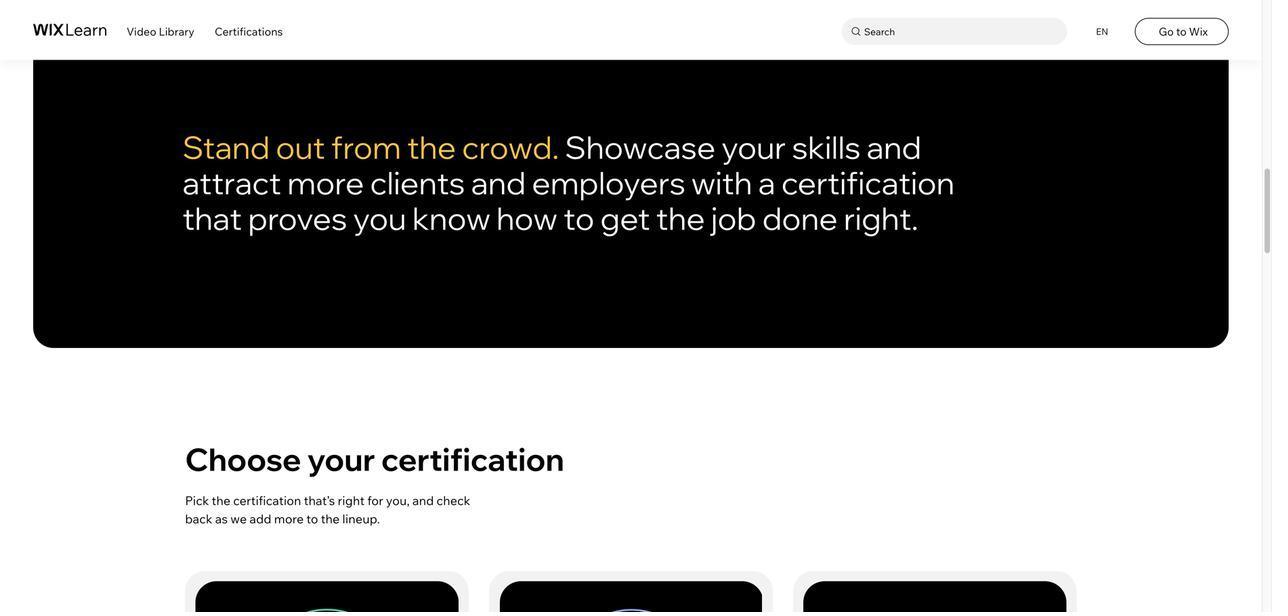Task type: describe. For each thing, give the bounding box(es) containing it.
you
[[353, 199, 406, 238]]

pick
[[185, 493, 209, 509]]

certification inside showcase your skills and attract more clients and employers with a certification that proves you know how to get the job done right.
[[782, 163, 955, 202]]

with
[[692, 163, 753, 202]]

employers
[[532, 163, 686, 202]]

video library
[[127, 25, 194, 38]]

to inside pick the certification that's right for you, and check back as we add more to the lineup.
[[307, 512, 318, 527]]

as
[[215, 512, 228, 527]]

video
[[127, 25, 156, 38]]

back
[[185, 512, 212, 527]]

for
[[368, 493, 383, 509]]

done
[[763, 199, 838, 238]]

stand out from the crowd.
[[183, 128, 559, 167]]

skills
[[792, 128, 861, 167]]

proves
[[248, 199, 347, 238]]

lineup.
[[342, 512, 380, 527]]

certification for choose your certification
[[381, 440, 564, 479]]

and for showcase your skills and attract more clients and employers with a certification that proves you know how to get the job done right.
[[471, 163, 526, 202]]

and for pick the certification that's right for you, and check back as we add more to the lineup.
[[413, 493, 434, 509]]

the up as
[[212, 493, 231, 509]]

2 horizontal spatial and
[[867, 128, 922, 167]]

crowd.
[[462, 128, 559, 167]]

that's
[[304, 493, 335, 509]]

your for choose
[[307, 440, 375, 479]]

en
[[1096, 26, 1109, 37]]



Task type: locate. For each thing, give the bounding box(es) containing it.
certifications
[[215, 25, 283, 38]]

1 horizontal spatial certification
[[381, 440, 564, 479]]

1 horizontal spatial and
[[471, 163, 526, 202]]

go to wix
[[1159, 25, 1208, 38]]

go
[[1159, 25, 1174, 38]]

1 vertical spatial more
[[274, 512, 304, 527]]

pick the certification that's right for you, and check back as we add more to the lineup.
[[185, 493, 471, 527]]

to inside the go to wix link
[[1177, 25, 1187, 38]]

how
[[497, 199, 558, 238]]

to left get at the top
[[564, 199, 595, 238]]

choose your certification
[[185, 440, 564, 479]]

0 vertical spatial to
[[1177, 25, 1187, 38]]

menu bar
[[0, 0, 1262, 60]]

showcase
[[565, 128, 716, 167]]

showcase your skills and attract more clients and employers with a certification that proves you know how to get the job done right.
[[183, 128, 955, 238]]

1 vertical spatial to
[[564, 199, 595, 238]]

a
[[759, 163, 776, 202]]

the
[[407, 128, 456, 167], [656, 199, 705, 238], [212, 493, 231, 509], [321, 512, 340, 527]]

certification
[[782, 163, 955, 202], [381, 440, 564, 479], [233, 493, 301, 509]]

to inside showcase your skills and attract more clients and employers with a certification that proves you know how to get the job done right.
[[564, 199, 595, 238]]

the down that's on the bottom left of page
[[321, 512, 340, 527]]

to down that's on the bottom left of page
[[307, 512, 318, 527]]

the left job
[[656, 199, 705, 238]]

certification inside pick the certification that's right for you, and check back as we add more to the lineup.
[[233, 493, 301, 509]]

0 horizontal spatial your
[[307, 440, 375, 479]]

certifications link
[[215, 25, 283, 38]]

video library link
[[127, 25, 194, 38]]

that
[[183, 199, 242, 238]]

stand
[[183, 128, 270, 167]]

Search text field
[[861, 23, 1064, 40]]

right
[[338, 493, 365, 509]]

check
[[437, 493, 471, 509]]

more inside showcase your skills and attract more clients and employers with a certification that proves you know how to get the job done right.
[[287, 163, 364, 202]]

know
[[413, 199, 491, 238]]

2 horizontal spatial to
[[1177, 25, 1187, 38]]

1 horizontal spatial your
[[722, 128, 786, 167]]

more inside pick the certification that's right for you, and check back as we add more to the lineup.
[[274, 512, 304, 527]]

to
[[1177, 25, 1187, 38], [564, 199, 595, 238], [307, 512, 318, 527]]

your inside showcase your skills and attract more clients and employers with a certification that proves you know how to get the job done right.
[[722, 128, 786, 167]]

2 vertical spatial certification
[[233, 493, 301, 509]]

your for showcase
[[722, 128, 786, 167]]

add
[[250, 512, 271, 527]]

0 horizontal spatial certification
[[233, 493, 301, 509]]

library
[[159, 25, 194, 38]]

1 vertical spatial certification
[[381, 440, 564, 479]]

2 horizontal spatial certification
[[782, 163, 955, 202]]

menu bar containing video library
[[0, 0, 1262, 60]]

clients
[[370, 163, 465, 202]]

0 vertical spatial your
[[722, 128, 786, 167]]

job
[[711, 199, 757, 238]]

the inside showcase your skills and attract more clients and employers with a certification that proves you know how to get the job done right.
[[656, 199, 705, 238]]

wix
[[1190, 25, 1208, 38]]

0 horizontal spatial to
[[307, 512, 318, 527]]

get
[[601, 199, 650, 238]]

en button
[[1088, 18, 1115, 45]]

the right from
[[407, 128, 456, 167]]

right.
[[844, 199, 919, 238]]

2 vertical spatial to
[[307, 512, 318, 527]]

0 vertical spatial certification
[[782, 163, 955, 202]]

we
[[231, 512, 247, 527]]

1 vertical spatial your
[[307, 440, 375, 479]]

out
[[276, 128, 325, 167]]

0 horizontal spatial and
[[413, 493, 434, 509]]

and inside pick the certification that's right for you, and check back as we add more to the lineup.
[[413, 493, 434, 509]]

your
[[722, 128, 786, 167], [307, 440, 375, 479]]

0 vertical spatial more
[[287, 163, 364, 202]]

more
[[287, 163, 364, 202], [274, 512, 304, 527]]

1 horizontal spatial to
[[564, 199, 595, 238]]

attract
[[183, 163, 281, 202]]

choose
[[185, 440, 301, 479]]

to right go
[[1177, 25, 1187, 38]]

and
[[867, 128, 922, 167], [471, 163, 526, 202], [413, 493, 434, 509]]

certification for pick the certification that's right for you, and check back as we add more to the lineup.
[[233, 493, 301, 509]]

go to wix link
[[1136, 18, 1229, 45]]

you,
[[386, 493, 410, 509]]

from
[[331, 128, 401, 167]]



Task type: vqa. For each thing, say whether or not it's contained in the screenshot.
topmost of
no



